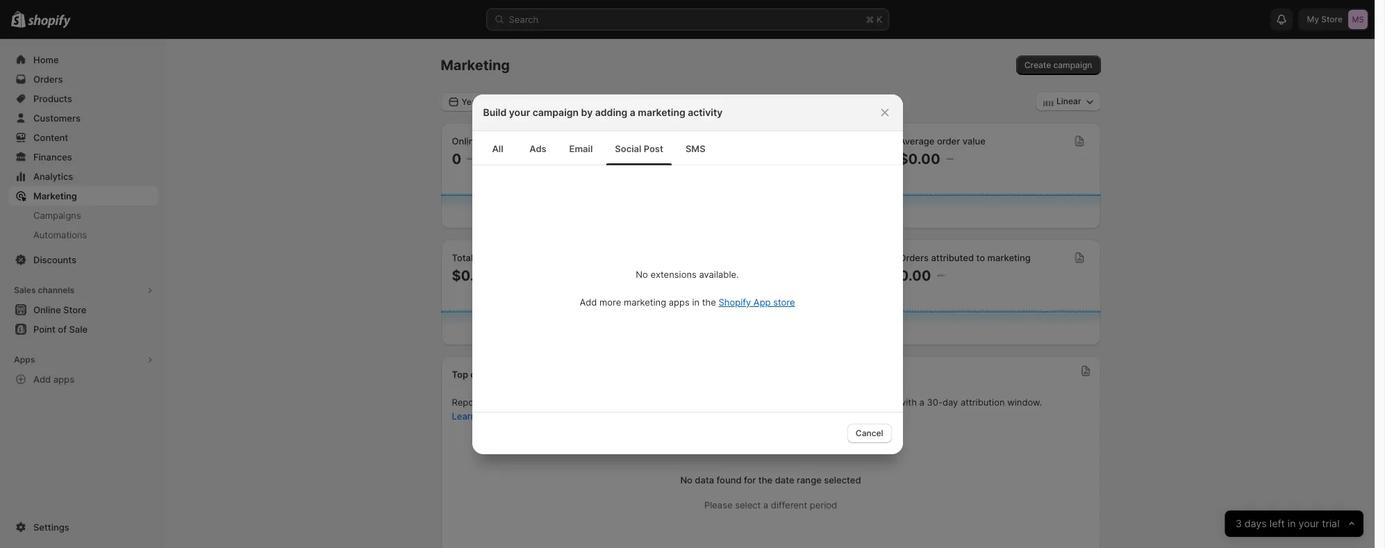 Task type: vqa. For each thing, say whether or not it's contained in the screenshot.
attributed
yes



Task type: locate. For each thing, give the bounding box(es) containing it.
online for 0
[[452, 136, 480, 147]]

0 horizontal spatial the
[[702, 297, 716, 308]]

sales channels
[[14, 285, 74, 295]]

parameters
[[592, 397, 641, 408]]

online for 0%
[[676, 136, 703, 147]]

reporting is based on your utm parameters and connected app activities to your online store. reported with a 30-day attribution window. learn more
[[452, 397, 1043, 422]]

no extensions available.
[[636, 269, 739, 280]]

0 horizontal spatial marketing
[[33, 190, 77, 202]]

marketing
[[638, 106, 686, 118], [988, 252, 1031, 263], [624, 297, 667, 308]]

$0.00 up in
[[676, 268, 717, 284]]

0 vertical spatial no
[[636, 269, 648, 280]]

1 vertical spatial campaign
[[533, 106, 579, 118]]

marketing down extensions
[[624, 297, 667, 308]]

add for add more marketing apps in the shopify app store
[[580, 297, 597, 308]]

no left data
[[681, 475, 693, 486]]

no change image for 0.00
[[937, 270, 945, 281]]

your left online
[[781, 397, 800, 408]]

more inside build your campaign by adding a marketing activity dialog
[[600, 297, 622, 308]]

0 horizontal spatial no change image
[[703, 154, 711, 165]]

the right for
[[759, 475, 773, 486]]

utm
[[569, 397, 590, 408]]

ads button
[[518, 132, 558, 165]]

orders
[[900, 252, 929, 263]]

campaign left by at the left of page
[[533, 106, 579, 118]]

1 horizontal spatial the
[[759, 475, 773, 486]]

1 vertical spatial to
[[770, 397, 778, 408]]

0 vertical spatial the
[[702, 297, 716, 308]]

1 vertical spatial apps
[[53, 374, 74, 385]]

apps
[[669, 297, 690, 308], [53, 374, 74, 385]]

⌘
[[866, 14, 875, 25]]

2 horizontal spatial no change image
[[946, 154, 954, 165]]

total
[[452, 252, 473, 263]]

0 vertical spatial more
[[600, 297, 622, 308]]

sales
[[14, 285, 36, 295]]

1 vertical spatial the
[[759, 475, 773, 486]]

no change image up shopify
[[723, 270, 730, 281]]

social post
[[615, 143, 664, 154]]

shopify
[[719, 297, 751, 308]]

0.00
[[900, 268, 932, 284]]

store.
[[830, 397, 854, 408]]

email button
[[558, 132, 604, 165]]

0 vertical spatial a
[[630, 106, 636, 118]]

campaign inside dialog
[[533, 106, 579, 118]]

0 horizontal spatial to
[[770, 397, 778, 408]]

create campaign
[[1025, 60, 1093, 70]]

0 vertical spatial no change image
[[703, 154, 711, 165]]

campaign right create
[[1054, 60, 1093, 70]]

$0.00 down total
[[452, 268, 493, 284]]

1 vertical spatial no
[[681, 475, 693, 486]]

1 vertical spatial add
[[33, 374, 51, 385]]

0 horizontal spatial add
[[33, 374, 51, 385]]

1 horizontal spatial campaign
[[1054, 60, 1093, 70]]

0 horizontal spatial no change image
[[467, 154, 475, 165]]

1 vertical spatial marketing
[[33, 190, 77, 202]]

on
[[535, 397, 545, 408]]

marketing up build
[[441, 57, 510, 74]]

0 horizontal spatial $0.00
[[452, 268, 493, 284]]

build your campaign by adding a marketing activity dialog
[[0, 94, 1375, 454]]

post
[[644, 143, 664, 154]]

no change image right the 0
[[467, 154, 475, 165]]

0 horizontal spatial apps
[[53, 374, 74, 385]]

no change image for 0%
[[703, 154, 711, 165]]

store down "activity"
[[706, 136, 728, 147]]

a
[[630, 106, 636, 118], [920, 397, 925, 408], [764, 500, 769, 511]]

home link
[[8, 50, 158, 70]]

0 horizontal spatial no
[[636, 269, 648, 280]]

no left extensions
[[636, 269, 648, 280]]

no change image down order
[[946, 154, 954, 165]]

your
[[509, 106, 530, 118], [548, 397, 567, 408], [781, 397, 800, 408]]

campaign
[[1054, 60, 1093, 70], [533, 106, 579, 118]]

0 vertical spatial marketing
[[441, 57, 510, 74]]

cancel button
[[848, 424, 892, 443]]

a right select
[[764, 500, 769, 511]]

online
[[802, 397, 828, 408]]

0 horizontal spatial online
[[452, 136, 480, 147]]

0 vertical spatial campaign
[[1054, 60, 1093, 70]]

add inside button
[[33, 374, 51, 385]]

total sales $0.00
[[452, 252, 498, 284]]

2 horizontal spatial a
[[920, 397, 925, 408]]

1 horizontal spatial no change image
[[937, 270, 945, 281]]

tab list inside build your campaign by adding a marketing activity dialog
[[478, 131, 898, 165]]

0 horizontal spatial more
[[479, 411, 500, 422]]

tab list containing all
[[478, 131, 898, 165]]

1 online from the left
[[452, 136, 480, 147]]

sessions
[[507, 136, 544, 147]]

for
[[744, 475, 756, 486]]

1 horizontal spatial a
[[764, 500, 769, 511]]

1 horizontal spatial add
[[580, 297, 597, 308]]

marketing up post
[[638, 106, 686, 118]]

value
[[963, 136, 986, 147]]

0 horizontal spatial a
[[630, 106, 636, 118]]

$0.00
[[900, 151, 941, 168], [452, 268, 493, 284], [676, 268, 717, 284]]

order
[[938, 136, 961, 147]]

store right the app
[[774, 297, 795, 308]]

all button
[[478, 132, 518, 165]]

more
[[600, 297, 622, 308], [479, 411, 500, 422]]

$0.00 down average
[[900, 151, 941, 168]]

no
[[636, 269, 648, 280], [681, 475, 693, 486]]

to right attributed on the right of page
[[977, 252, 986, 263]]

a inside dialog
[[630, 106, 636, 118]]

add more marketing apps in the shopify app store
[[580, 297, 795, 308]]

is
[[496, 397, 503, 408]]

marketing
[[441, 57, 510, 74], [33, 190, 77, 202]]

your right build
[[509, 106, 530, 118]]

no change image for $0.00
[[723, 270, 730, 281]]

add apps button
[[8, 370, 158, 389]]

1 vertical spatial no change image
[[723, 270, 730, 281]]

0 vertical spatial add
[[580, 297, 597, 308]]

apps down apps button
[[53, 374, 74, 385]]

1 horizontal spatial store
[[706, 136, 728, 147]]

online
[[452, 136, 480, 147], [676, 136, 703, 147]]

your inside build your campaign by adding a marketing activity dialog
[[509, 106, 530, 118]]

no change image right 0%
[[703, 154, 711, 165]]

build your campaign by adding a marketing activity
[[483, 106, 723, 118]]

1 horizontal spatial more
[[600, 297, 622, 308]]

store down build
[[482, 136, 504, 147]]

all
[[492, 143, 504, 154]]

sms button
[[675, 132, 717, 165]]

a left 30-
[[920, 397, 925, 408]]

2 online from the left
[[676, 136, 703, 147]]

1 horizontal spatial no change image
[[723, 270, 730, 281]]

to
[[977, 252, 986, 263], [770, 397, 778, 408]]

1 vertical spatial more
[[479, 411, 500, 422]]

average order value
[[900, 136, 986, 147]]

no change image down attributed on the right of page
[[937, 270, 945, 281]]

0 vertical spatial to
[[977, 252, 986, 263]]

attributed
[[932, 252, 975, 263]]

no change image
[[703, 154, 711, 165], [723, 270, 730, 281]]

adding
[[595, 106, 628, 118]]

online up 0%
[[676, 136, 703, 147]]

a right adding
[[630, 106, 636, 118]]

no change image
[[467, 154, 475, 165], [946, 154, 954, 165], [937, 270, 945, 281]]

your right on
[[548, 397, 567, 408]]

1 horizontal spatial online
[[676, 136, 703, 147]]

to right activities
[[770, 397, 778, 408]]

0 vertical spatial apps
[[669, 297, 690, 308]]

0 horizontal spatial campaign
[[533, 106, 579, 118]]

1 vertical spatial a
[[920, 397, 925, 408]]

data
[[695, 475, 715, 486]]

1 horizontal spatial no
[[681, 475, 693, 486]]

the right in
[[702, 297, 716, 308]]

automations
[[33, 229, 87, 240]]

sales channels button
[[8, 281, 158, 300]]

activities
[[729, 397, 767, 408]]

no inside build your campaign by adding a marketing activity dialog
[[636, 269, 648, 280]]

tab list
[[478, 131, 898, 165]]

0
[[452, 151, 462, 168]]

apps left in
[[669, 297, 690, 308]]

1 horizontal spatial apps
[[669, 297, 690, 308]]

sms
[[686, 143, 706, 154]]

0 horizontal spatial your
[[509, 106, 530, 118]]

no data found for the date range selected
[[681, 475, 862, 486]]

the
[[702, 297, 716, 308], [759, 475, 773, 486]]

apps
[[14, 354, 35, 365]]

online up the 0
[[452, 136, 480, 147]]

reporting
[[452, 397, 494, 408]]

marketing up campaigns
[[33, 190, 77, 202]]

add inside dialog
[[580, 297, 597, 308]]

marketing right attributed on the right of page
[[988, 252, 1031, 263]]

add
[[580, 297, 597, 308], [33, 374, 51, 385]]

no change image for $0.00
[[946, 154, 954, 165]]

2 horizontal spatial store
[[774, 297, 795, 308]]

discounts
[[33, 254, 76, 266]]

0 horizontal spatial store
[[482, 136, 504, 147]]



Task type: describe. For each thing, give the bounding box(es) containing it.
2 vertical spatial marketing
[[624, 297, 667, 308]]

range
[[797, 475, 822, 486]]

learn
[[452, 411, 476, 422]]

campaigns link
[[8, 206, 158, 225]]

apps inside button
[[53, 374, 74, 385]]

social
[[615, 143, 642, 154]]

select
[[735, 500, 761, 511]]

0 vertical spatial marketing
[[638, 106, 686, 118]]

2 vertical spatial a
[[764, 500, 769, 511]]

found
[[717, 475, 742, 486]]

channels
[[38, 285, 74, 295]]

window.
[[1008, 397, 1043, 408]]

app
[[754, 297, 771, 308]]

search
[[509, 14, 539, 25]]

day
[[943, 397, 959, 408]]

home
[[33, 54, 59, 65]]

create campaign button
[[1017, 56, 1101, 75]]

create
[[1025, 60, 1052, 70]]

shopify app store link
[[719, 297, 795, 308]]

extensions
[[651, 269, 697, 280]]

average
[[900, 136, 935, 147]]

with
[[899, 397, 917, 408]]

marketing inside 'link'
[[33, 190, 77, 202]]

apps button
[[8, 350, 158, 370]]

attribution
[[961, 397, 1005, 408]]

period
[[810, 500, 838, 511]]

k
[[877, 14, 883, 25]]

conversion
[[730, 136, 778, 147]]

1 horizontal spatial marketing
[[441, 57, 510, 74]]

shopify image
[[28, 14, 71, 28]]

campaigns
[[33, 210, 81, 221]]

and
[[644, 397, 660, 408]]

selected
[[824, 475, 862, 486]]

more inside reporting is based on your utm parameters and connected app activities to your online store. reported with a 30-day attribution window. learn more
[[479, 411, 500, 422]]

please
[[705, 500, 733, 511]]

0%
[[676, 151, 697, 168]]

please select a different period
[[705, 500, 838, 511]]

no change image for 0
[[467, 154, 475, 165]]

2 horizontal spatial $0.00
[[900, 151, 941, 168]]

rate
[[780, 136, 797, 147]]

settings link
[[8, 518, 158, 537]]

campaign inside button
[[1054, 60, 1093, 70]]

30-
[[928, 397, 943, 408]]

learn more link
[[452, 411, 500, 422]]

no for no data found for the date range selected
[[681, 475, 693, 486]]

no for no extensions available.
[[636, 269, 648, 280]]

ads
[[530, 143, 547, 154]]

reported
[[857, 397, 897, 408]]

add apps
[[33, 374, 74, 385]]

date
[[775, 475, 795, 486]]

different
[[771, 500, 808, 511]]

apps inside build your campaign by adding a marketing activity dialog
[[669, 297, 690, 308]]

1 vertical spatial marketing
[[988, 252, 1031, 263]]

app
[[710, 397, 726, 408]]

1 horizontal spatial your
[[548, 397, 567, 408]]

available.
[[700, 269, 739, 280]]

1 horizontal spatial to
[[977, 252, 986, 263]]

orders attributed to marketing
[[900, 252, 1031, 263]]

top channel performance
[[452, 369, 564, 380]]

social post button
[[604, 132, 675, 165]]

cancel
[[856, 428, 884, 438]]

store inside build your campaign by adding a marketing activity dialog
[[774, 297, 795, 308]]

build
[[483, 106, 507, 118]]

automations link
[[8, 225, 158, 245]]

store for 0%
[[706, 136, 728, 147]]

a inside reporting is based on your utm parameters and connected app activities to your online store. reported with a 30-day attribution window. learn more
[[920, 397, 925, 408]]

connected
[[662, 397, 708, 408]]

to inside reporting is based on your utm parameters and connected app activities to your online store. reported with a 30-day attribution window. learn more
[[770, 397, 778, 408]]

store for 0
[[482, 136, 504, 147]]

in
[[693, 297, 700, 308]]

performance
[[508, 369, 564, 380]]

settings
[[33, 522, 69, 533]]

add for add apps
[[33, 374, 51, 385]]

based
[[506, 397, 532, 408]]

activity
[[688, 106, 723, 118]]

online store conversion rate
[[676, 136, 797, 147]]

⌘ k
[[866, 14, 883, 25]]

2 horizontal spatial your
[[781, 397, 800, 408]]

discounts link
[[8, 250, 158, 270]]

by
[[581, 106, 593, 118]]

1 horizontal spatial $0.00
[[676, 268, 717, 284]]

online store sessions
[[452, 136, 544, 147]]

$0.00 inside 'total sales $0.00'
[[452, 268, 493, 284]]

email
[[570, 143, 593, 154]]

top
[[452, 369, 469, 380]]

channel
[[471, 369, 505, 380]]

the inside build your campaign by adding a marketing activity dialog
[[702, 297, 716, 308]]



